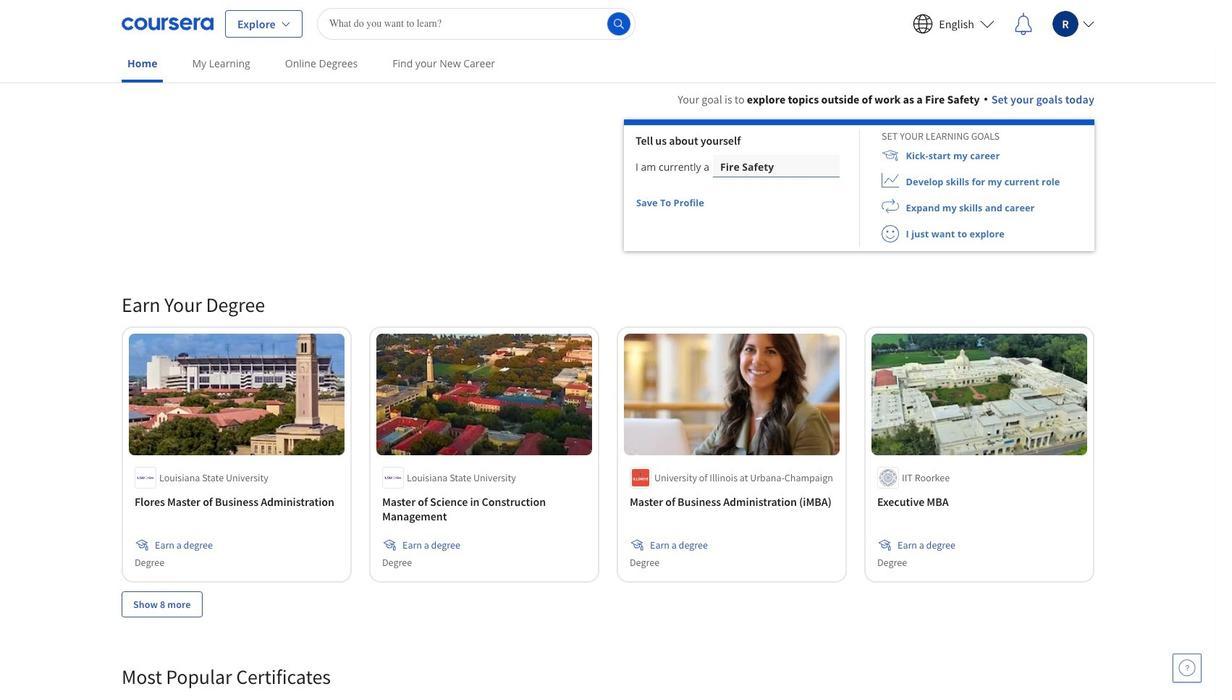 Task type: locate. For each thing, give the bounding box(es) containing it.
None search field
[[317, 8, 636, 39]]

status
[[705, 202, 712, 205]]

What do you want to learn? text field
[[317, 8, 636, 39]]

help center image
[[1179, 660, 1196, 677]]

main content
[[0, 73, 1217, 697]]

earn your degree collection element
[[113, 269, 1104, 641]]



Task type: describe. For each thing, give the bounding box(es) containing it.
coursera image
[[122, 12, 214, 35]]



Task type: vqa. For each thing, say whether or not it's contained in the screenshot.
DATABASE to the bottom
no



